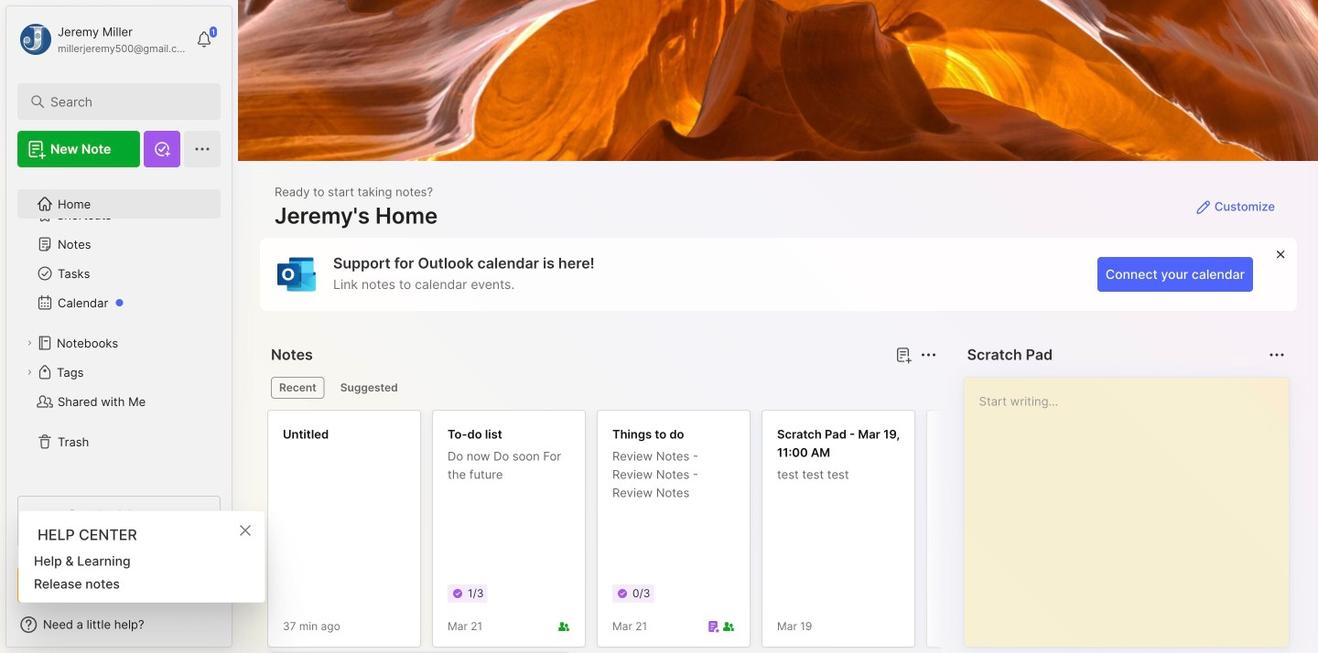 Task type: locate. For each thing, give the bounding box(es) containing it.
WHAT'S NEW field
[[6, 611, 232, 640]]

More actions field
[[1265, 343, 1291, 368]]

1 horizontal spatial tab
[[332, 377, 406, 399]]

none search field inside main element
[[50, 91, 196, 113]]

Start writing… text field
[[980, 378, 1289, 633]]

row group
[[267, 410, 1319, 654]]

expand tags image
[[24, 367, 35, 378]]

main element
[[0, 0, 238, 654]]

tab
[[271, 377, 325, 399], [332, 377, 406, 399]]

Search text field
[[50, 93, 196, 111]]

dropdown list menu
[[19, 550, 265, 596]]

2 tab from the left
[[332, 377, 406, 399]]

tab list
[[271, 377, 935, 399]]

tree
[[6, 179, 232, 480]]

None search field
[[50, 91, 196, 113]]

0 horizontal spatial tab
[[271, 377, 325, 399]]



Task type: describe. For each thing, give the bounding box(es) containing it.
more actions image
[[1267, 344, 1289, 366]]

click to collapse image
[[231, 620, 245, 642]]

Account field
[[17, 21, 187, 58]]

expand notebooks image
[[24, 338, 35, 349]]

1 tab from the left
[[271, 377, 325, 399]]

tree inside main element
[[6, 179, 232, 480]]



Task type: vqa. For each thing, say whether or not it's contained in the screenshot.
More actions FIELD
yes



